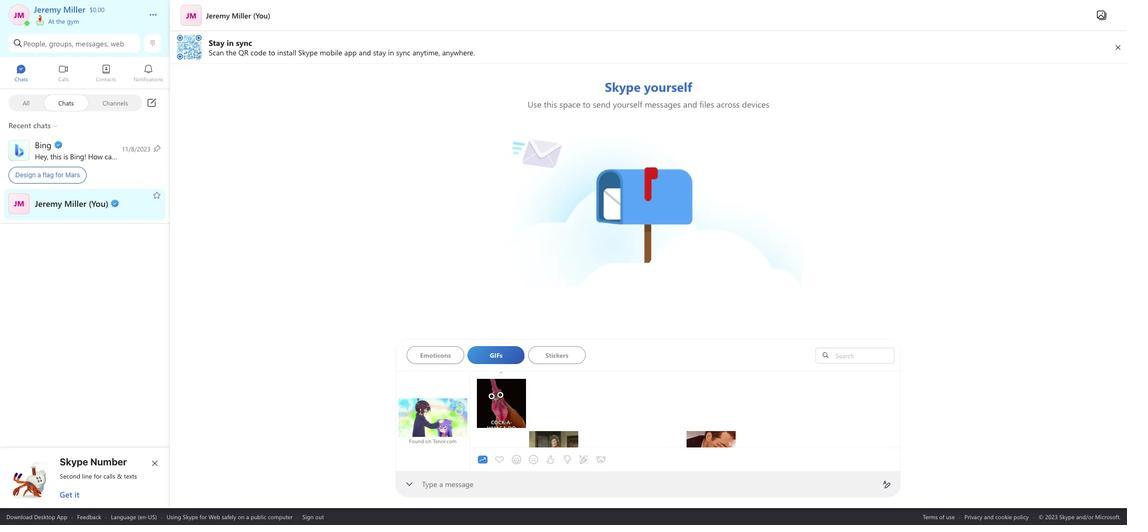 Task type: vqa. For each thing, say whether or not it's contained in the screenshot.
the Feedback
yes



Task type: describe. For each thing, give the bounding box(es) containing it.
type a message
[[422, 480, 474, 490]]

number
[[90, 457, 127, 468]]

of
[[940, 513, 945, 521]]

privacy and cookie policy
[[965, 513, 1029, 521]]

(en-
[[138, 513, 148, 521]]

mars
[[65, 171, 80, 179]]

terms of use
[[923, 513, 955, 521]]

sign out
[[302, 513, 324, 521]]

&
[[117, 472, 122, 481]]

channels
[[103, 99, 128, 107]]

using skype for web safely on a public computer link
[[167, 513, 293, 521]]

download desktop app
[[6, 513, 67, 521]]

message
[[445, 480, 474, 490]]

can
[[105, 151, 116, 161]]

sign
[[302, 513, 314, 521]]

desktop
[[34, 513, 55, 521]]

for for second line for calls & texts
[[94, 472, 102, 481]]

line
[[82, 472, 92, 481]]

1 horizontal spatial a
[[246, 513, 249, 521]]

get
[[60, 490, 72, 500]]

skype number
[[60, 457, 127, 468]]

out
[[315, 513, 324, 521]]

on
[[238, 513, 245, 521]]

help
[[121, 151, 135, 161]]

terms
[[923, 513, 938, 521]]

feedback
[[77, 513, 101, 521]]

1 vertical spatial skype
[[183, 513, 198, 521]]

sign out link
[[302, 513, 324, 521]]

a for flag
[[37, 171, 41, 179]]

at the gym button
[[34, 15, 138, 25]]

is
[[63, 151, 68, 161]]

for for using skype for web safely on a public computer
[[200, 513, 207, 521]]

privacy and cookie policy link
[[965, 513, 1029, 521]]

a for message
[[439, 480, 443, 490]]

skype number element
[[9, 457, 161, 500]]

flag
[[43, 171, 54, 179]]

using skype for web safely on a public computer
[[167, 513, 293, 521]]

chats
[[58, 99, 74, 107]]

use
[[946, 513, 955, 521]]

hey, this is bing ! how can i help you today?
[[35, 151, 174, 161]]

this
[[50, 151, 61, 161]]

people, groups, messages, web
[[23, 38, 124, 48]]

all
[[23, 99, 30, 107]]

language
[[111, 513, 136, 521]]



Task type: locate. For each thing, give the bounding box(es) containing it.
2 vertical spatial tab list
[[474, 434, 610, 487]]

public
[[251, 513, 266, 521]]

skype inside skype number element
[[60, 457, 88, 468]]

web
[[111, 38, 124, 48]]

0 horizontal spatial for
[[56, 171, 64, 179]]

get it
[[60, 490, 79, 500]]

!
[[84, 151, 86, 161]]

privacy
[[965, 513, 983, 521]]

a
[[37, 171, 41, 179], [439, 480, 443, 490], [246, 513, 249, 521]]

today?
[[151, 151, 172, 161]]

it
[[74, 490, 79, 500]]

second line for calls & texts
[[60, 472, 137, 481]]

for inside skype number element
[[94, 472, 102, 481]]

1 vertical spatial a
[[439, 480, 443, 490]]

design
[[15, 171, 36, 179]]

skype up second
[[60, 457, 88, 468]]

language (en-us)
[[111, 513, 157, 521]]

download desktop app link
[[6, 513, 67, 521]]

language (en-us) link
[[111, 513, 157, 521]]

1 vertical spatial tab list
[[407, 347, 797, 368]]

Search text field
[[833, 351, 892, 361]]

2 horizontal spatial a
[[439, 480, 443, 490]]

0 vertical spatial skype
[[60, 457, 88, 468]]

us)
[[148, 513, 157, 521]]

0 horizontal spatial a
[[37, 171, 41, 179]]

2 vertical spatial a
[[246, 513, 249, 521]]

feedback link
[[77, 513, 101, 521]]

2 horizontal spatial for
[[200, 513, 207, 521]]

how
[[88, 151, 103, 161]]

calls
[[103, 472, 115, 481]]

hey,
[[35, 151, 48, 161]]

0 vertical spatial a
[[37, 171, 41, 179]]

people, groups, messages, web button
[[8, 34, 140, 53]]

for
[[56, 171, 64, 179], [94, 472, 102, 481], [200, 513, 207, 521]]

you
[[137, 151, 149, 161]]

for right line at the left bottom of page
[[94, 472, 102, 481]]

0 horizontal spatial skype
[[60, 457, 88, 468]]

and
[[984, 513, 994, 521]]

a right type
[[439, 480, 443, 490]]

a right on
[[246, 513, 249, 521]]

i
[[118, 151, 120, 161]]

at
[[48, 17, 54, 25]]

0 vertical spatial for
[[56, 171, 64, 179]]

tab list
[[0, 60, 170, 89], [407, 347, 797, 368], [474, 434, 610, 487]]

texts
[[124, 472, 137, 481]]

people,
[[23, 38, 47, 48]]

web
[[208, 513, 220, 521]]

0 vertical spatial tab list
[[0, 60, 170, 89]]

app
[[57, 513, 67, 521]]

bing
[[70, 151, 84, 161]]

computer
[[268, 513, 293, 521]]

download
[[6, 513, 32, 521]]

at the gym
[[46, 17, 79, 25]]

messages,
[[75, 38, 109, 48]]

safely
[[222, 513, 236, 521]]

1 vertical spatial for
[[94, 472, 102, 481]]

a left flag
[[37, 171, 41, 179]]

cookie
[[996, 513, 1012, 521]]

second
[[60, 472, 80, 481]]

groups,
[[49, 38, 73, 48]]

gym
[[67, 17, 79, 25]]

for right flag
[[56, 171, 64, 179]]

skype
[[60, 457, 88, 468], [183, 513, 198, 521]]

design a flag for mars
[[15, 171, 80, 179]]

Type a message text field
[[423, 480, 874, 491]]

the
[[56, 17, 65, 25]]

1 horizontal spatial skype
[[183, 513, 198, 521]]

policy
[[1014, 513, 1029, 521]]

1 horizontal spatial for
[[94, 472, 102, 481]]

skype right using
[[183, 513, 198, 521]]

terms of use link
[[923, 513, 955, 521]]

for left web
[[200, 513, 207, 521]]

type
[[422, 480, 437, 490]]

2 vertical spatial for
[[200, 513, 207, 521]]

using
[[167, 513, 181, 521]]



